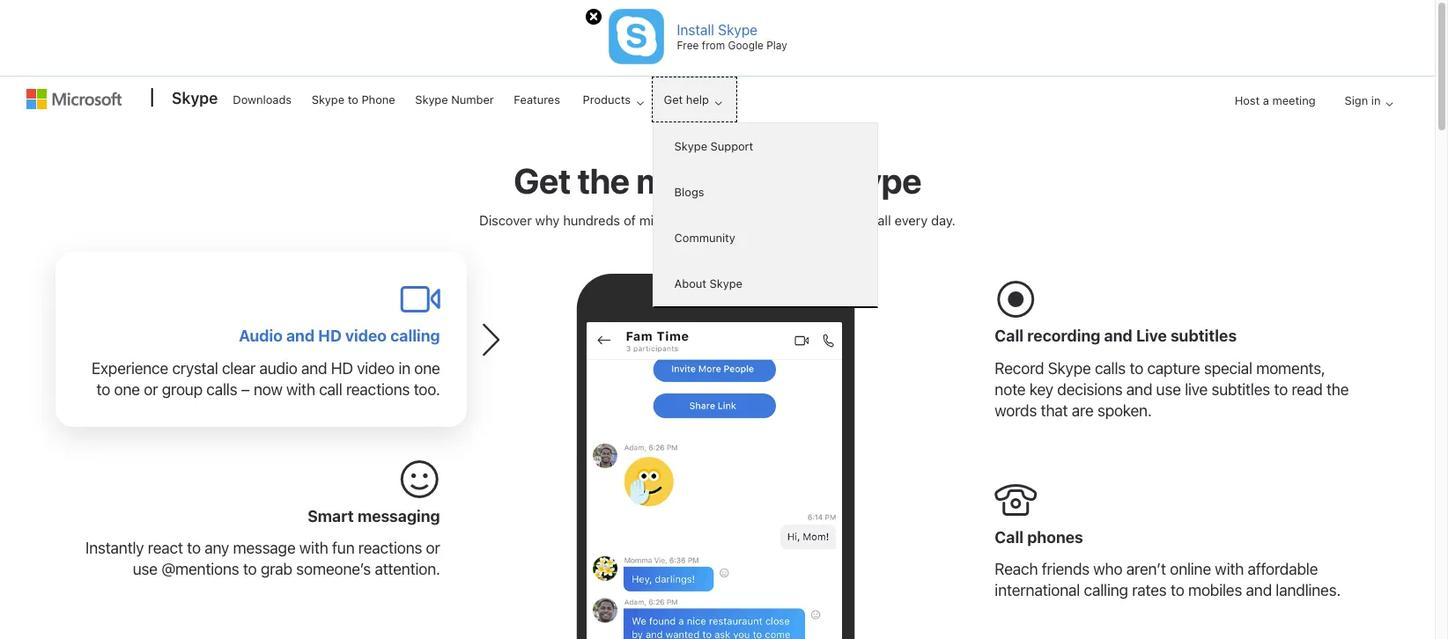 Task type: vqa. For each thing, say whether or not it's contained in the screenshot.
Skype TX for broadcasters Link
no



Task type: locate. For each thing, give the bounding box(es) containing it.
1 vertical spatial call
[[319, 381, 342, 399]]

reach
[[995, 561, 1038, 579]]

microsoft image
[[26, 89, 122, 109]]

international
[[995, 582, 1080, 600]]

1 vertical spatial subtitles
[[1212, 381, 1270, 399]]

with for 
[[299, 539, 328, 558]]

free
[[677, 39, 699, 52]]

0 horizontal spatial of
[[624, 212, 636, 228]]

0 vertical spatial video
[[345, 327, 387, 346]]

calls inside record skype calls to capture special moments, note key decisions and use live subtitles to read the words that are spoken.
[[1095, 360, 1126, 378]]

with down audio
[[286, 381, 315, 399]]

1 vertical spatial in
[[399, 360, 411, 378]]

to inside experience crystal clear audio and hd video in one to one or group calls – now with call reactions too.
[[96, 381, 110, 399]]

call recording and live subtitles
[[995, 327, 1237, 346]]

the inside record skype calls to capture special moments, note key decisions and use live subtitles to read the words that are spoken.
[[1327, 381, 1349, 399]]

and down affordable at the right of page
[[1246, 582, 1272, 600]]

0 horizontal spatial call
[[319, 381, 342, 399]]

and up audio
[[286, 327, 315, 346]]

2 vertical spatial use
[[133, 561, 158, 579]]

1 vertical spatial get
[[514, 159, 571, 201]]

and
[[845, 212, 867, 228], [286, 327, 315, 346], [1104, 327, 1133, 346], [301, 360, 327, 378], [1127, 381, 1153, 399], [1246, 582, 1272, 600]]

skype up decisions
[[1048, 360, 1091, 378]]

1 horizontal spatial calling
[[1084, 582, 1128, 600]]

crystal
[[172, 360, 218, 378]]

0 vertical spatial use
[[733, 212, 755, 228]]

0 vertical spatial calls
[[1095, 360, 1126, 378]]

call inside experience crystal clear audio and hd video in one to one or group calls – now with call reactions too.
[[319, 381, 342, 399]]

0 vertical spatial subtitles
[[1171, 327, 1237, 346]]

1 horizontal spatial call
[[871, 212, 891, 228]]

the right 'read'
[[1327, 381, 1349, 399]]

and right chat
[[845, 212, 867, 228]]

and right audio
[[301, 360, 327, 378]]

and inside record skype calls to capture special moments, note key decisions and use live subtitles to read the words that are spoken.
[[1127, 381, 1153, 399]]

subtitles down special at the bottom right
[[1212, 381, 1270, 399]]

instantly react to any message with fun reactions or use @mentions to grab someone's attention.
[[86, 539, 440, 579]]

close app banner image
[[585, 9, 601, 25]]

host a meeting link
[[1221, 78, 1330, 124]]

1 vertical spatial reactions
[[358, 539, 422, 558]]

call phones
[[995, 528, 1083, 547]]

with inside instantly react to any message with fun reactions or use @mentions to grab someone's attention.
[[299, 539, 328, 558]]

arrow down image
[[1379, 93, 1400, 115]]

video showcase of features available on skype. skype provides you with audio and hd video calling, smart messaging, screen sharing, call recording and live subtitles, call to phones and on top of all we're keeping your conversations private. element
[[587, 323, 842, 640]]

who
[[1094, 561, 1123, 579]]

discover
[[479, 212, 532, 228]]

install skype free from google play
[[677, 22, 787, 52]]

hd right audio at the bottom of page
[[318, 327, 342, 346]]

with up mobiles
[[1215, 561, 1244, 579]]

of
[[783, 159, 815, 201], [624, 212, 636, 228]]

about skype
[[675, 277, 743, 291]]

rates
[[1132, 582, 1167, 600]]

1 vertical spatial call
[[995, 528, 1024, 547]]

0 vertical spatial get
[[664, 93, 683, 107]]

0 horizontal spatial use
[[133, 561, 158, 579]]

any
[[205, 539, 229, 558]]

1 horizontal spatial the
[[1327, 381, 1349, 399]]

subtitles up special at the bottom right
[[1171, 327, 1237, 346]]

reactions left too.
[[346, 381, 410, 399]]

meeting
[[1273, 93, 1316, 107]]

install
[[677, 22, 714, 38]]

experience crystal clear audio and hd video in one to one or group calls – now with call reactions too.
[[92, 360, 440, 399]]

0 vertical spatial call
[[995, 327, 1024, 346]]

too.
[[414, 381, 440, 399]]

skype inside skype to phone link
[[312, 93, 345, 107]]

1 vertical spatial the
[[1327, 381, 1349, 399]]

2 vertical spatial with
[[1215, 561, 1244, 579]]

0 vertical spatial calling
[[390, 327, 440, 346]]

get for get help
[[664, 93, 683, 107]]

call left every
[[871, 212, 891, 228]]

skype inside about skype link
[[710, 277, 743, 291]]

reactions up 'attention.'
[[358, 539, 422, 558]]

now
[[254, 381, 282, 399]]

call
[[995, 327, 1024, 346], [995, 528, 1024, 547]]

to down experience
[[96, 381, 110, 399]]

skype
[[718, 22, 758, 38], [172, 89, 218, 107], [312, 93, 345, 107], [415, 93, 448, 107], [675, 139, 707, 153], [822, 159, 922, 201], [758, 212, 796, 228], [710, 277, 743, 291], [1048, 360, 1091, 378]]

0 horizontal spatial one
[[114, 381, 140, 399]]

0 vertical spatial in
[[1372, 93, 1381, 107]]

1 vertical spatial video
[[357, 360, 395, 378]]

skype support link
[[653, 123, 877, 169]]

one
[[414, 360, 440, 378], [114, 381, 140, 399]]

in right 'sign'
[[1372, 93, 1381, 107]]

0 horizontal spatial calls
[[206, 381, 237, 399]]

of left millions
[[624, 212, 636, 228]]

1 vertical spatial use
[[1156, 381, 1181, 399]]

with up someone's
[[299, 539, 328, 558]]

1 horizontal spatial calls
[[1095, 360, 1126, 378]]

subtitles
[[1171, 327, 1237, 346], [1212, 381, 1270, 399]]

or
[[144, 381, 158, 399], [426, 539, 440, 558]]

live
[[1136, 327, 1167, 346]]

call for 
[[995, 528, 1024, 547]]

calls up decisions
[[1095, 360, 1126, 378]]

host a meeting
[[1235, 93, 1316, 107]]

words
[[995, 402, 1037, 420]]

call up the record
[[995, 327, 1024, 346]]

hd down the audio and hd video calling at the left bottom
[[331, 360, 353, 378]]

1 vertical spatial one
[[114, 381, 140, 399]]

0 horizontal spatial the
[[577, 159, 630, 201]]

recording
[[1027, 327, 1101, 346]]

calls left –
[[206, 381, 237, 399]]

call up reach
[[995, 528, 1024, 547]]

1 horizontal spatial of
[[783, 159, 815, 201]]

0 vertical spatial with
[[286, 381, 315, 399]]

skype up google
[[718, 22, 758, 38]]

reactions inside experience crystal clear audio and hd video in one to one or group calls – now with call reactions too.
[[346, 381, 410, 399]]

and left live
[[1104, 327, 1133, 346]]

0 horizontal spatial in
[[399, 360, 411, 378]]

skype up every
[[822, 159, 922, 201]]

messaging
[[358, 507, 440, 526]]

the up hundreds at top left
[[577, 159, 630, 201]]

to down live
[[1130, 360, 1144, 378]]

fun
[[332, 539, 355, 558]]

use down react
[[133, 561, 158, 579]]

calling down 
[[390, 327, 440, 346]]

calling inside reach friends who aren't online with affordable international calling rates to mobiles and landlines.
[[1084, 582, 1128, 600]]

1 horizontal spatial one
[[414, 360, 440, 378]]

mobiles
[[1188, 582, 1242, 600]]

one down experience
[[114, 381, 140, 399]]

products
[[583, 93, 631, 107]]

or up 'attention.'
[[426, 539, 440, 558]]

use
[[733, 212, 755, 228], [1156, 381, 1181, 399], [133, 561, 158, 579]]

1 call from the top
[[995, 327, 1024, 346]]

1 vertical spatial hd
[[331, 360, 353, 378]]

0 vertical spatial one
[[414, 360, 440, 378]]

calling down who
[[1084, 582, 1128, 600]]

or down experience
[[144, 381, 158, 399]]

to down online
[[1171, 582, 1185, 600]]

get
[[664, 93, 683, 107], [514, 159, 571, 201]]

get left help
[[664, 93, 683, 107]]

1 vertical spatial with
[[299, 539, 328, 558]]

skype up most
[[675, 139, 707, 153]]

get the most out of skype
[[514, 159, 922, 201]]

to left chat
[[799, 212, 811, 228]]

1 vertical spatial calls
[[206, 381, 237, 399]]

use down capture
[[1156, 381, 1181, 399]]

use inside record skype calls to capture special moments, note key decisions and use live subtitles to read the words that are spoken.
[[1156, 381, 1181, 399]]

2 horizontal spatial use
[[1156, 381, 1181, 399]]

0 vertical spatial or
[[144, 381, 158, 399]]

0 horizontal spatial or
[[144, 381, 158, 399]]

1 vertical spatial calling
[[1084, 582, 1128, 600]]

and up spoken.
[[1127, 381, 1153, 399]]

get for get the most out of skype
[[514, 159, 571, 201]]

hd
[[318, 327, 342, 346], [331, 360, 353, 378]]

menu bar
[[13, 78, 1422, 170]]

reactions
[[346, 381, 410, 399], [358, 539, 422, 558]]

use inside instantly react to any message with fun reactions or use @mentions to grab someone's attention.
[[133, 561, 158, 579]]

audio and hd video calling
[[239, 327, 440, 346]]

the
[[577, 159, 630, 201], [1327, 381, 1349, 399]]

skype right about
[[710, 277, 743, 291]]

skype left number
[[415, 93, 448, 107]]

phone
[[362, 93, 395, 107]]

in down 
[[399, 360, 411, 378]]

skype left the phone
[[312, 93, 345, 107]]

1 horizontal spatial get
[[664, 93, 683, 107]]

call down the audio and hd video calling at the left bottom
[[319, 381, 342, 399]]

community link
[[653, 215, 877, 261]]

use right people
[[733, 212, 755, 228]]

0 horizontal spatial get
[[514, 159, 571, 201]]

1 horizontal spatial in
[[1372, 93, 1381, 107]]

call for 
[[995, 327, 1024, 346]]


[[995, 479, 1037, 522]]

grab
[[261, 561, 292, 579]]

get inside get help 'dropdown button'
[[664, 93, 683, 107]]

a
[[1263, 93, 1269, 107]]

2 call from the top
[[995, 528, 1024, 547]]

1 horizontal spatial or
[[426, 539, 440, 558]]

with
[[286, 381, 315, 399], [299, 539, 328, 558], [1215, 561, 1244, 579]]

of right the out
[[783, 159, 815, 201]]

decisions
[[1057, 381, 1123, 399]]

sign in link
[[1331, 78, 1400, 124]]

calling
[[390, 327, 440, 346], [1084, 582, 1128, 600]]

get up why
[[514, 159, 571, 201]]

to
[[348, 93, 358, 107], [799, 212, 811, 228], [1130, 360, 1144, 378], [96, 381, 110, 399], [1274, 381, 1288, 399], [187, 539, 201, 558], [243, 561, 257, 579], [1171, 582, 1185, 600]]

to down the message
[[243, 561, 257, 579]]

audio
[[239, 327, 283, 346]]

record
[[995, 360, 1044, 378]]

1 vertical spatial or
[[426, 539, 440, 558]]

one up too.
[[414, 360, 440, 378]]

read
[[1292, 381, 1323, 399]]

hd inside experience crystal clear audio and hd video in one to one or group calls – now with call reactions too.
[[331, 360, 353, 378]]

0 vertical spatial reactions
[[346, 381, 410, 399]]

with inside reach friends who aren't online with affordable international calling rates to mobiles and landlines.
[[1215, 561, 1244, 579]]

calls inside experience crystal clear audio and hd video in one to one or group calls – now with call reactions too.
[[206, 381, 237, 399]]

downloads link
[[225, 78, 300, 120]]

1 vertical spatial of
[[624, 212, 636, 228]]

community
[[675, 231, 735, 245]]

1 horizontal spatial use
[[733, 212, 755, 228]]

skype support
[[675, 139, 754, 153]]



Task type: describe. For each thing, give the bounding box(es) containing it.
0 horizontal spatial calling
[[390, 327, 440, 346]]

special
[[1204, 360, 1253, 378]]

number
[[451, 93, 494, 107]]

to down moments,
[[1274, 381, 1288, 399]]

and inside experience crystal clear audio and hd video in one to one or group calls – now with call reactions too.
[[301, 360, 327, 378]]

play
[[767, 39, 787, 52]]

are
[[1072, 402, 1094, 420]]

reactions inside instantly react to any message with fun reactions or use @mentions to grab someone's attention.
[[358, 539, 422, 558]]

skype to phone
[[312, 93, 395, 107]]

friends
[[1042, 561, 1090, 579]]

skype to phone link
[[304, 78, 403, 120]]

0 vertical spatial hd
[[318, 327, 342, 346]]

or inside experience crystal clear audio and hd video in one to one or group calls – now with call reactions too.
[[144, 381, 158, 399]]

instantly
[[86, 539, 144, 558]]

get skype from store image
[[608, 9, 664, 64]]

0 vertical spatial of
[[783, 159, 815, 201]]

group
[[162, 381, 203, 399]]

google
[[728, 39, 764, 52]]

blogs link
[[653, 169, 877, 215]]

every
[[895, 212, 928, 228]]

get help
[[664, 93, 709, 107]]

video inside experience crystal clear audio and hd video in one to one or group calls – now with call reactions too.
[[357, 360, 395, 378]]

skype inside "skype support" "link"
[[675, 139, 707, 153]]

to up @mentions
[[187, 539, 201, 558]]

reach friends who aren't online with affordable international calling rates to mobiles and landlines.
[[995, 561, 1341, 600]]

in inside 'link'
[[1372, 93, 1381, 107]]

skype inside skype number link
[[415, 93, 448, 107]]

note
[[995, 381, 1026, 399]]

online
[[1170, 561, 1211, 579]]


[[398, 278, 440, 321]]

live
[[1185, 381, 1208, 399]]

audio
[[259, 360, 297, 378]]

support
[[711, 139, 754, 153]]

and inside reach friends who aren't online with affordable international calling rates to mobiles and landlines.
[[1246, 582, 1272, 600]]

to left the phone
[[348, 93, 358, 107]]


[[398, 458, 440, 501]]

subtitles inside record skype calls to capture special moments, note key decisions and use live subtitles to read the words that are spoken.
[[1212, 381, 1270, 399]]

key
[[1030, 381, 1054, 399]]

0 vertical spatial the
[[577, 159, 630, 201]]

menu bar containing host a meeting
[[13, 78, 1422, 170]]

out
[[724, 159, 776, 201]]

attention.
[[375, 561, 440, 579]]

spoken.
[[1098, 402, 1152, 420]]

features link
[[506, 78, 568, 120]]

get help button
[[653, 78, 736, 122]]

moments,
[[1256, 360, 1325, 378]]

why
[[535, 212, 560, 228]]

–
[[241, 381, 250, 399]]

chat
[[815, 212, 841, 228]]

smart messaging
[[308, 507, 440, 526]]

with for 
[[1215, 561, 1244, 579]]

to inside reach friends who aren't online with affordable international calling rates to mobiles and landlines.
[[1171, 582, 1185, 600]]

downloads
[[233, 93, 292, 107]]

record skype calls to capture special moments, note key decisions and use live subtitles to read the words that are spoken.
[[995, 360, 1349, 420]]

sign
[[1345, 93, 1368, 107]]

or inside instantly react to any message with fun reactions or use @mentions to grab someone's attention.
[[426, 539, 440, 558]]

with inside experience crystal clear audio and hd video in one to one or group calls – now with call reactions too.
[[286, 381, 315, 399]]

help
[[686, 93, 709, 107]]

about
[[675, 277, 707, 291]]

react
[[148, 539, 183, 558]]

skype down the out
[[758, 212, 796, 228]]

host
[[1235, 93, 1260, 107]]

clear
[[222, 360, 256, 378]]

from
[[702, 39, 725, 52]]

skype left the downloads link
[[172, 89, 218, 107]]

experience
[[92, 360, 168, 378]]

skype link
[[163, 78, 223, 125]]

about skype link
[[653, 261, 877, 307]]

products button
[[571, 78, 658, 122]]


[[995, 278, 1037, 321]]

millions
[[639, 212, 685, 228]]

features
[[514, 93, 560, 107]]

skype number
[[415, 93, 494, 107]]

skype inside record skype calls to capture special moments, note key decisions and use live subtitles to read the words that are spoken.
[[1048, 360, 1091, 378]]

phones
[[1027, 528, 1083, 547]]

@mentions
[[161, 561, 239, 579]]

0 vertical spatial call
[[871, 212, 891, 228]]

capture
[[1147, 360, 1200, 378]]

skype number link
[[407, 78, 502, 120]]

aren't
[[1127, 561, 1166, 579]]

skype inside install skype free from google play
[[718, 22, 758, 38]]

that
[[1041, 402, 1068, 420]]

day.
[[931, 212, 956, 228]]

someone's
[[296, 561, 371, 579]]

sign in
[[1345, 93, 1381, 107]]

in inside experience crystal clear audio and hd video in one to one or group calls – now with call reactions too.
[[399, 360, 411, 378]]

discover why hundreds of millions people use skype to chat and call every day.
[[479, 212, 956, 228]]

landlines.
[[1276, 582, 1341, 600]]

blogs
[[675, 185, 704, 199]]

affordable
[[1248, 561, 1318, 579]]

people
[[688, 212, 730, 228]]

hundreds
[[563, 212, 620, 228]]



